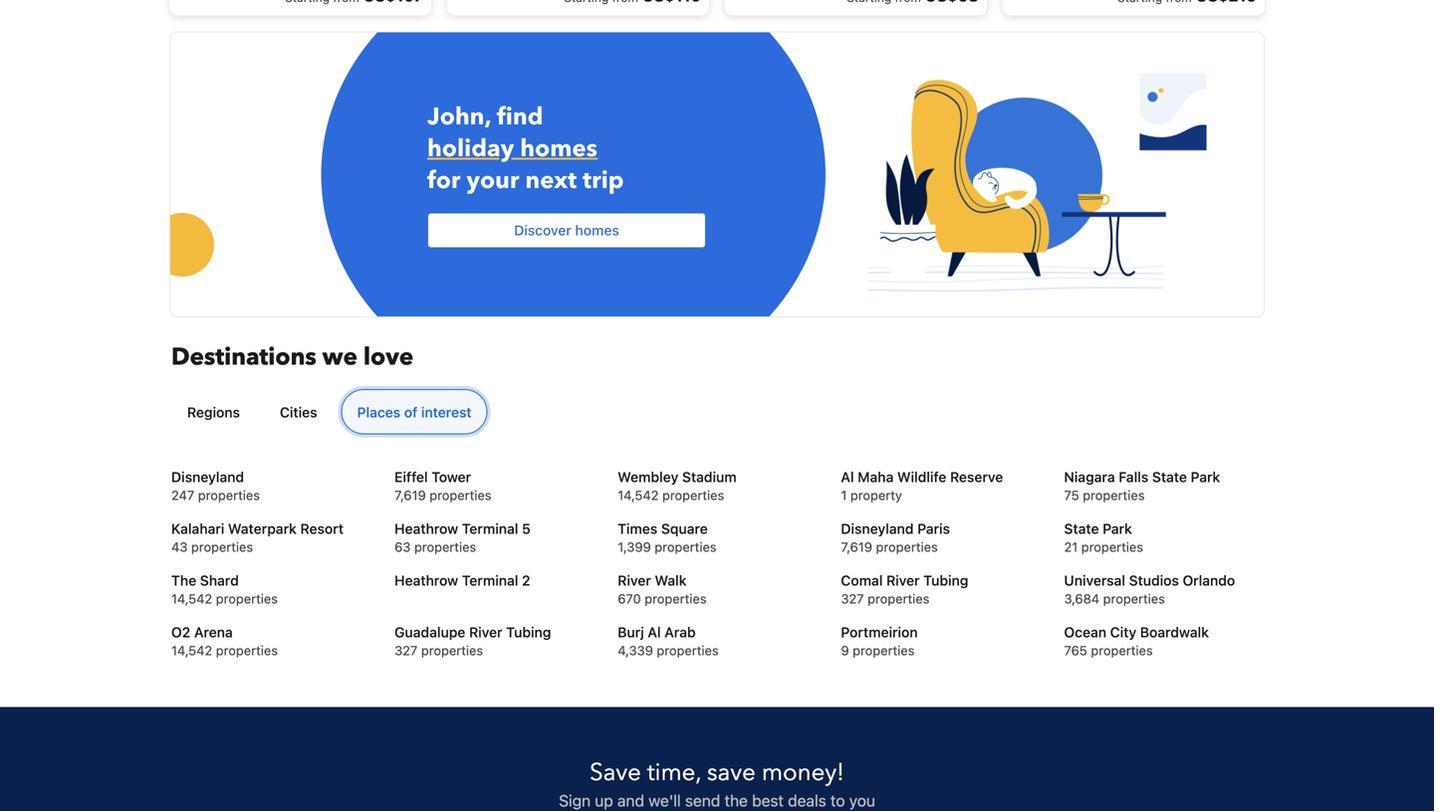 Task type: describe. For each thing, give the bounding box(es) containing it.
for
[[427, 164, 461, 197]]

14,542 for the
[[171, 592, 212, 607]]

heathrow terminal 2
[[395, 573, 531, 589]]

properties inside disneyland paris 7,619 properties
[[876, 540, 938, 555]]

river inside river walk 670 properties
[[618, 573, 651, 589]]

kalahari waterpark resort 43 properties
[[171, 521, 344, 555]]

properties inside times square 1,399 properties
[[655, 540, 717, 555]]

o2 arena link
[[171, 623, 370, 643]]

5
[[522, 521, 531, 537]]

o2
[[171, 625, 191, 641]]

tab list containing regions
[[163, 390, 1263, 436]]

guadalupe river tubing link
[[395, 623, 593, 643]]

times
[[618, 521, 658, 537]]

properties inside o2 arena 14,542 properties
[[216, 644, 278, 659]]

places
[[357, 404, 401, 421]]

63
[[395, 540, 411, 555]]

properties inside the eiffel tower 7,619 properties
[[430, 488, 492, 503]]

times square link
[[618, 520, 817, 539]]

boardwalk
[[1141, 625, 1210, 641]]

the shard link
[[171, 571, 370, 591]]

al inside "al maha wildlife reserve 1 property"
[[841, 469, 854, 486]]

times square 1,399 properties
[[618, 521, 717, 555]]

homes for discover homes
[[575, 222, 620, 239]]

properties inside river walk 670 properties
[[645, 592, 707, 607]]

send
[[685, 792, 721, 811]]

heathrow for heathrow terminal 5 63 properties
[[395, 521, 458, 537]]

disneyland paris 7,619 properties
[[841, 521, 950, 555]]

universal studios orlando 3,684 properties
[[1065, 573, 1236, 607]]

save
[[707, 757, 756, 790]]

247
[[171, 488, 194, 503]]

state park link
[[1065, 520, 1263, 539]]

holiday homes
[[427, 132, 598, 165]]

studios
[[1129, 573, 1179, 589]]

heathrow for heathrow terminal 2
[[395, 573, 458, 589]]

comal river tubing link
[[841, 571, 1040, 591]]

portmeirion link
[[841, 623, 1040, 643]]

john,
[[427, 101, 491, 133]]

maha
[[858, 469, 894, 486]]

properties inside niagara falls state park 75 properties
[[1083, 488, 1145, 503]]

next
[[525, 164, 577, 197]]

comal river tubing 327 properties
[[841, 573, 969, 607]]

discover homes
[[514, 222, 620, 239]]

guadalupe river tubing 327 properties
[[395, 625, 551, 659]]

al inside burj al arab 4,339 properties
[[648, 625, 661, 641]]

destinations we love
[[171, 341, 414, 374]]

properties inside burj al arab 4,339 properties
[[657, 644, 719, 659]]

properties inside "heathrow terminal 5 63 properties"
[[414, 540, 476, 555]]

reserve
[[950, 469, 1004, 486]]

universal studios orlando link
[[1065, 571, 1263, 591]]

heathrow terminal 5 link
[[395, 520, 593, 539]]

21
[[1065, 540, 1078, 555]]

niagara
[[1065, 469, 1116, 486]]

portmeirion
[[841, 625, 918, 641]]

properties inside the guadalupe river tubing 327 properties
[[421, 644, 483, 659]]

state park 21 properties
[[1065, 521, 1144, 555]]

money!
[[762, 757, 845, 790]]

properties inside universal studios orlando 3,684 properties
[[1104, 592, 1166, 607]]

327 for guadalupe river tubing
[[395, 644, 418, 659]]

destinations
[[171, 341, 317, 374]]

properties inside "the shard 14,542 properties"
[[216, 592, 278, 607]]

1
[[841, 488, 847, 503]]

43
[[171, 540, 188, 555]]

765
[[1065, 644, 1088, 659]]

stadium
[[682, 469, 737, 486]]

of
[[404, 404, 418, 421]]

property
[[851, 488, 903, 503]]

7,619 for disneyland paris
[[841, 540, 873, 555]]

properties inside "ocean city boardwalk 765 properties"
[[1091, 644, 1153, 659]]

al maha wildlife reserve 1 property
[[841, 469, 1004, 503]]

main content containing john, find
[[150, 0, 1273, 401]]

327 for comal river tubing
[[841, 592, 864, 607]]

eiffel
[[395, 469, 428, 486]]

save
[[590, 757, 641, 790]]

waterpark
[[228, 521, 297, 537]]

wembley
[[618, 469, 679, 486]]

heathrow terminal 2 link
[[395, 571, 593, 591]]

paris
[[918, 521, 950, 537]]

the
[[171, 573, 196, 589]]

falls
[[1119, 469, 1149, 486]]

places of interest button
[[341, 390, 488, 435]]

kalahari
[[171, 521, 224, 537]]

places of interest
[[357, 404, 472, 421]]

properties inside wembley stadium 14,542 properties
[[663, 488, 725, 503]]

your
[[467, 164, 520, 197]]

the
[[725, 792, 748, 811]]

al maha wildlife reserve link
[[841, 468, 1040, 488]]

ocean city boardwalk 765 properties
[[1065, 625, 1210, 659]]

properties inside "disneyland 247 properties"
[[198, 488, 260, 503]]



Task type: vqa. For each thing, say whether or not it's contained in the screenshot.
properties inside Heathrow Terminal 5 63 properties
yes



Task type: locate. For each thing, give the bounding box(es) containing it.
1 horizontal spatial river
[[618, 573, 651, 589]]

terminal left 2
[[462, 573, 518, 589]]

tubing inside the guadalupe river tubing 327 properties
[[506, 625, 551, 641]]

0 horizontal spatial river
[[469, 625, 503, 641]]

river for comal river tubing
[[887, 573, 920, 589]]

0 vertical spatial park
[[1191, 469, 1221, 486]]

properties down guadalupe at bottom
[[421, 644, 483, 659]]

0 horizontal spatial 7,619
[[395, 488, 426, 503]]

up
[[595, 792, 613, 811]]

properties down 'kalahari'
[[191, 540, 253, 555]]

river for guadalupe river tubing
[[469, 625, 503, 641]]

river walk link
[[618, 571, 817, 591]]

properties down "walk"
[[645, 592, 707, 607]]

properties inside comal river tubing 327 properties
[[868, 592, 930, 607]]

heathrow up 63
[[395, 521, 458, 537]]

disneyland for paris
[[841, 521, 914, 537]]

disneyland link
[[171, 468, 370, 488]]

river right comal
[[887, 573, 920, 589]]

properties down square
[[655, 540, 717, 555]]

state up "21"
[[1065, 521, 1099, 537]]

0 vertical spatial terminal
[[462, 521, 518, 537]]

14,542 down wembley at bottom left
[[618, 488, 659, 503]]

orlando
[[1183, 573, 1236, 589]]

1 horizontal spatial park
[[1191, 469, 1221, 486]]

properties inside state park 21 properties
[[1082, 540, 1144, 555]]

city
[[1111, 625, 1137, 641]]

properties inside portmeirion 9 properties
[[853, 644, 915, 659]]

main content
[[150, 0, 1273, 401]]

homes for holiday homes
[[520, 132, 598, 165]]

0 vertical spatial homes
[[520, 132, 598, 165]]

1 vertical spatial 327
[[395, 644, 418, 659]]

best
[[752, 792, 784, 811]]

tubing for guadalupe river tubing
[[506, 625, 551, 641]]

you
[[850, 792, 876, 811]]

1 vertical spatial heathrow
[[395, 573, 458, 589]]

wembley stadium link
[[618, 468, 817, 488]]

heathrow terminal 5 63 properties
[[395, 521, 531, 555]]

disneyland 247 properties
[[171, 469, 260, 503]]

save time, save money! sign up and we'll send the best deals to you
[[559, 757, 876, 811]]

9
[[841, 644, 849, 659]]

properties down falls
[[1083, 488, 1145, 503]]

regions button
[[171, 390, 256, 435]]

john, find
[[427, 101, 543, 133]]

walk
[[655, 573, 687, 589]]

327 inside comal river tubing 327 properties
[[841, 592, 864, 607]]

75
[[1065, 488, 1080, 503]]

park
[[1191, 469, 1221, 486], [1103, 521, 1133, 537]]

1 terminal from the top
[[462, 521, 518, 537]]

terminal left 5
[[462, 521, 518, 537]]

7,619 up comal
[[841, 540, 873, 555]]

properties up universal on the right bottom of the page
[[1082, 540, 1144, 555]]

0 horizontal spatial disneyland
[[171, 469, 244, 486]]

park down niagara falls state park 75 properties
[[1103, 521, 1133, 537]]

327
[[841, 592, 864, 607], [395, 644, 418, 659]]

sign
[[559, 792, 591, 811]]

eiffel tower 7,619 properties
[[395, 469, 492, 503]]

disneyland for 247
[[171, 469, 244, 486]]

state inside niagara falls state park 75 properties
[[1153, 469, 1188, 486]]

disneyland up 247
[[171, 469, 244, 486]]

wildlife
[[898, 469, 947, 486]]

14,542 inside o2 arena 14,542 properties
[[171, 644, 212, 659]]

327 down guadalupe at bottom
[[395, 644, 418, 659]]

niagara falls state park 75 properties
[[1065, 469, 1221, 503]]

resort
[[300, 521, 344, 537]]

properties down the shard link
[[216, 592, 278, 607]]

guadalupe
[[395, 625, 466, 641]]

interest
[[421, 404, 472, 421]]

properties down stadium
[[663, 488, 725, 503]]

1 vertical spatial 14,542
[[171, 592, 212, 607]]

0 vertical spatial 7,619
[[395, 488, 426, 503]]

river
[[618, 573, 651, 589], [887, 573, 920, 589], [469, 625, 503, 641]]

regions
[[187, 404, 240, 421]]

comal
[[841, 573, 883, 589]]

0 vertical spatial tubing
[[924, 573, 969, 589]]

14,542 down o2
[[171, 644, 212, 659]]

al up '1'
[[841, 469, 854, 486]]

3,684
[[1065, 592, 1100, 607]]

disneyland
[[171, 469, 244, 486], [841, 521, 914, 537]]

holiday
[[427, 132, 514, 165]]

1 vertical spatial state
[[1065, 521, 1099, 537]]

disneyland inside disneyland paris 7,619 properties
[[841, 521, 914, 537]]

properties up heathrow terminal 2
[[414, 540, 476, 555]]

1,399
[[618, 540, 651, 555]]

2 heathrow from the top
[[395, 573, 458, 589]]

burj
[[618, 625, 644, 641]]

disneyland inside "disneyland 247 properties"
[[171, 469, 244, 486]]

deals
[[788, 792, 827, 811]]

state inside state park 21 properties
[[1065, 521, 1099, 537]]

2
[[522, 573, 531, 589]]

7,619 inside disneyland paris 7,619 properties
[[841, 540, 873, 555]]

1 vertical spatial terminal
[[462, 573, 518, 589]]

7,619 for eiffel tower
[[395, 488, 426, 503]]

niagara falls state park link
[[1065, 468, 1263, 488]]

tab list
[[163, 390, 1263, 436]]

2 vertical spatial 14,542
[[171, 644, 212, 659]]

state
[[1153, 469, 1188, 486], [1065, 521, 1099, 537]]

cities
[[280, 404, 317, 421]]

7,619 inside the eiffel tower 7,619 properties
[[395, 488, 426, 503]]

1 vertical spatial 7,619
[[841, 540, 873, 555]]

1 vertical spatial disneyland
[[841, 521, 914, 537]]

14,542 inside "the shard 14,542 properties"
[[171, 592, 212, 607]]

0 horizontal spatial state
[[1065, 521, 1099, 537]]

properties down portmeirion
[[853, 644, 915, 659]]

properties up portmeirion
[[868, 592, 930, 607]]

327 down comal
[[841, 592, 864, 607]]

tubing down the disneyland paris link
[[924, 573, 969, 589]]

1 horizontal spatial 7,619
[[841, 540, 873, 555]]

1 vertical spatial al
[[648, 625, 661, 641]]

river inside comal river tubing 327 properties
[[887, 573, 920, 589]]

1 vertical spatial homes
[[575, 222, 620, 239]]

park inside niagara falls state park 75 properties
[[1191, 469, 1221, 486]]

al right burj
[[648, 625, 661, 641]]

heathrow
[[395, 521, 458, 537], [395, 573, 458, 589]]

heathrow inside "heathrow terminal 5 63 properties"
[[395, 521, 458, 537]]

2 horizontal spatial river
[[887, 573, 920, 589]]

to
[[831, 792, 845, 811]]

tubing inside comal river tubing 327 properties
[[924, 573, 969, 589]]

burj al arab 4,339 properties
[[618, 625, 719, 659]]

tubing for comal river tubing
[[924, 573, 969, 589]]

14,542 for wembley
[[618, 488, 659, 503]]

2 terminal from the top
[[462, 573, 518, 589]]

river up 670
[[618, 573, 651, 589]]

the shard 14,542 properties
[[171, 573, 278, 607]]

7,619
[[395, 488, 426, 503], [841, 540, 873, 555]]

1 vertical spatial tubing
[[506, 625, 551, 641]]

terminal inside "heathrow terminal 5 63 properties"
[[462, 521, 518, 537]]

1 horizontal spatial state
[[1153, 469, 1188, 486]]

1 heathrow from the top
[[395, 521, 458, 537]]

terminal for 2
[[462, 573, 518, 589]]

327 inside the guadalupe river tubing 327 properties
[[395, 644, 418, 659]]

love
[[364, 341, 414, 374]]

cities button
[[264, 390, 333, 435]]

disneyland paris link
[[841, 520, 1040, 539]]

0 horizontal spatial al
[[648, 625, 661, 641]]

o2 arena 14,542 properties
[[171, 625, 278, 659]]

14,542
[[618, 488, 659, 503], [171, 592, 212, 607], [171, 644, 212, 659]]

we'll
[[649, 792, 681, 811]]

park inside state park 21 properties
[[1103, 521, 1133, 537]]

burj al arab link
[[618, 623, 817, 643]]

14,542 for o2
[[171, 644, 212, 659]]

properties down studios
[[1104, 592, 1166, 607]]

heathrow inside the 'heathrow terminal 2' link
[[395, 573, 458, 589]]

tubing down 2
[[506, 625, 551, 641]]

arab
[[665, 625, 696, 641]]

0 vertical spatial al
[[841, 469, 854, 486]]

0 horizontal spatial park
[[1103, 521, 1133, 537]]

terminal
[[462, 521, 518, 537], [462, 573, 518, 589]]

find
[[497, 101, 543, 133]]

0 horizontal spatial tubing
[[506, 625, 551, 641]]

1 horizontal spatial al
[[841, 469, 854, 486]]

7,619 down eiffel
[[395, 488, 426, 503]]

ocean city boardwalk link
[[1065, 623, 1263, 643]]

disneyland down property
[[841, 521, 914, 537]]

0 vertical spatial heathrow
[[395, 521, 458, 537]]

14,542 down the
[[171, 592, 212, 607]]

terminal for 5
[[462, 521, 518, 537]]

0 horizontal spatial 327
[[395, 644, 418, 659]]

park up the "state park" link
[[1191, 469, 1221, 486]]

0 vertical spatial state
[[1153, 469, 1188, 486]]

state right falls
[[1153, 469, 1188, 486]]

properties down disneyland link
[[198, 488, 260, 503]]

properties down the paris
[[876, 540, 938, 555]]

properties down city
[[1091, 644, 1153, 659]]

properties inside "kalahari waterpark resort 43 properties"
[[191, 540, 253, 555]]

0 vertical spatial 327
[[841, 592, 864, 607]]

arena
[[194, 625, 233, 641]]

properties down arab
[[657, 644, 719, 659]]

0 vertical spatial 14,542
[[618, 488, 659, 503]]

we
[[322, 341, 358, 374]]

ocean
[[1065, 625, 1107, 641]]

1 horizontal spatial 327
[[841, 592, 864, 607]]

0 vertical spatial disneyland
[[171, 469, 244, 486]]

670
[[618, 592, 641, 607]]

river down the 'heathrow terminal 2' link
[[469, 625, 503, 641]]

14,542 inside wembley stadium 14,542 properties
[[618, 488, 659, 503]]

heathrow down 63
[[395, 573, 458, 589]]

river inside the guadalupe river tubing 327 properties
[[469, 625, 503, 641]]

properties down o2 arena link
[[216, 644, 278, 659]]

wembley stadium 14,542 properties
[[618, 469, 737, 503]]

1 horizontal spatial disneyland
[[841, 521, 914, 537]]

tower
[[432, 469, 471, 486]]

properties
[[198, 488, 260, 503], [430, 488, 492, 503], [663, 488, 725, 503], [1083, 488, 1145, 503], [191, 540, 253, 555], [414, 540, 476, 555], [655, 540, 717, 555], [876, 540, 938, 555], [1082, 540, 1144, 555], [216, 592, 278, 607], [645, 592, 707, 607], [868, 592, 930, 607], [1104, 592, 1166, 607], [216, 644, 278, 659], [421, 644, 483, 659], [657, 644, 719, 659], [853, 644, 915, 659], [1091, 644, 1153, 659]]

properties down tower
[[430, 488, 492, 503]]

shard
[[200, 573, 239, 589]]

time,
[[647, 757, 701, 790]]

1 vertical spatial park
[[1103, 521, 1133, 537]]

eiffel tower link
[[395, 468, 593, 488]]

1 horizontal spatial tubing
[[924, 573, 969, 589]]

portmeirion 9 properties
[[841, 625, 918, 659]]

discover
[[514, 222, 572, 239]]

and
[[618, 792, 645, 811]]



